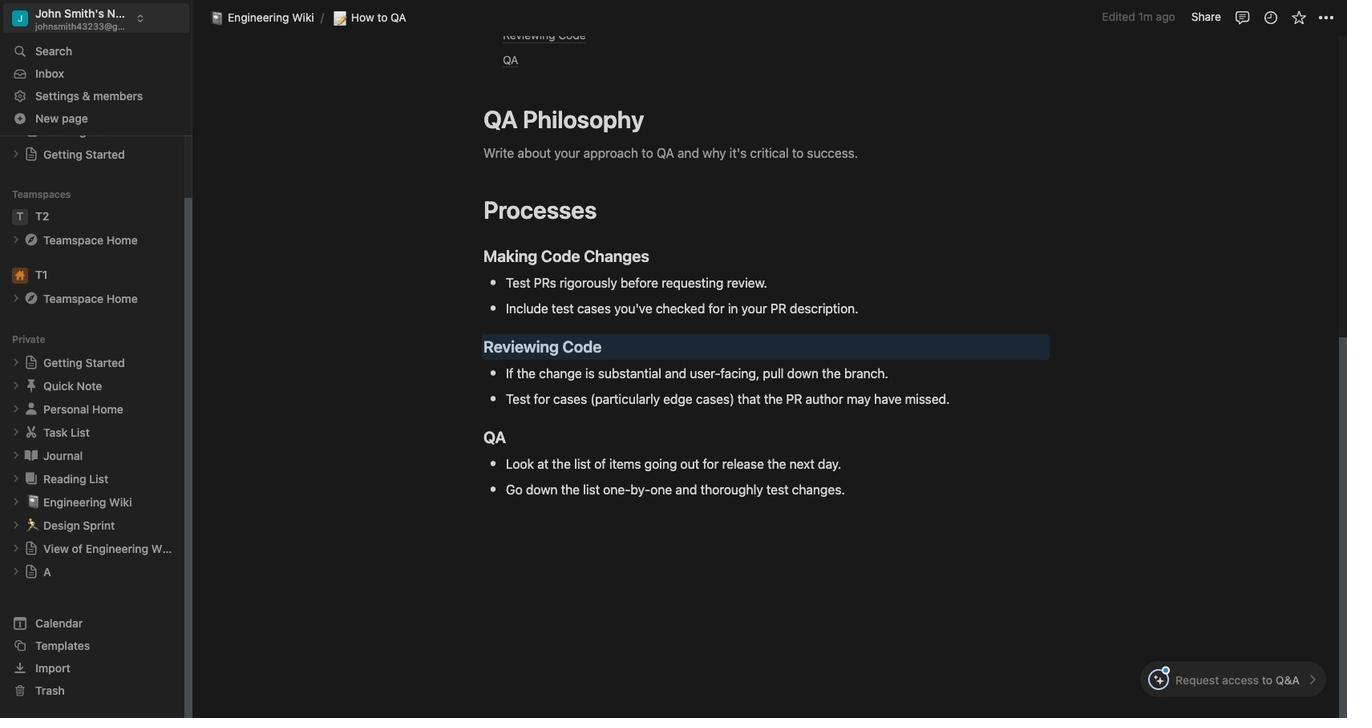 Task type: describe. For each thing, give the bounding box(es) containing it.
1 open image from the top
[[11, 235, 21, 245]]

3 open image from the top
[[11, 358, 21, 368]]

3 open image from the top
[[11, 405, 21, 414]]

7 open image from the top
[[11, 544, 21, 554]]

6 open image from the top
[[11, 567, 21, 577]]

5 open image from the top
[[11, 498, 21, 507]]

t image
[[12, 209, 28, 225]]

📝 image
[[333, 8, 347, 27]]

favorite image
[[1291, 9, 1307, 25]]

5 open image from the top
[[11, 474, 21, 484]]

📓 image
[[26, 493, 40, 511]]

comments image
[[1235, 9, 1251, 25]]

6 open image from the top
[[11, 521, 21, 530]]



Task type: locate. For each thing, give the bounding box(es) containing it.
🏃 image
[[26, 516, 40, 534]]

open image
[[11, 235, 21, 245], [11, 294, 21, 303], [11, 358, 21, 368], [11, 428, 21, 437], [11, 474, 21, 484], [11, 521, 21, 530], [11, 544, 21, 554]]

1 open image from the top
[[11, 149, 21, 159]]

change page icon image
[[24, 147, 39, 161], [23, 232, 39, 248], [23, 291, 39, 307], [24, 356, 39, 370], [23, 378, 39, 394], [23, 401, 39, 417], [23, 425, 39, 441], [23, 448, 39, 464], [23, 471, 39, 487], [24, 542, 39, 556], [24, 565, 39, 579]]

updates image
[[1263, 9, 1279, 25]]

📓 image
[[209, 8, 224, 27]]

4 open image from the top
[[11, 451, 21, 461]]

2 open image from the top
[[11, 294, 21, 303]]

2 open image from the top
[[11, 381, 21, 391]]

open image
[[11, 149, 21, 159], [11, 381, 21, 391], [11, 405, 21, 414], [11, 451, 21, 461], [11, 498, 21, 507], [11, 567, 21, 577]]

4 open image from the top
[[11, 428, 21, 437]]



Task type: vqa. For each thing, say whether or not it's contained in the screenshot.
leftmost 📓 image
yes



